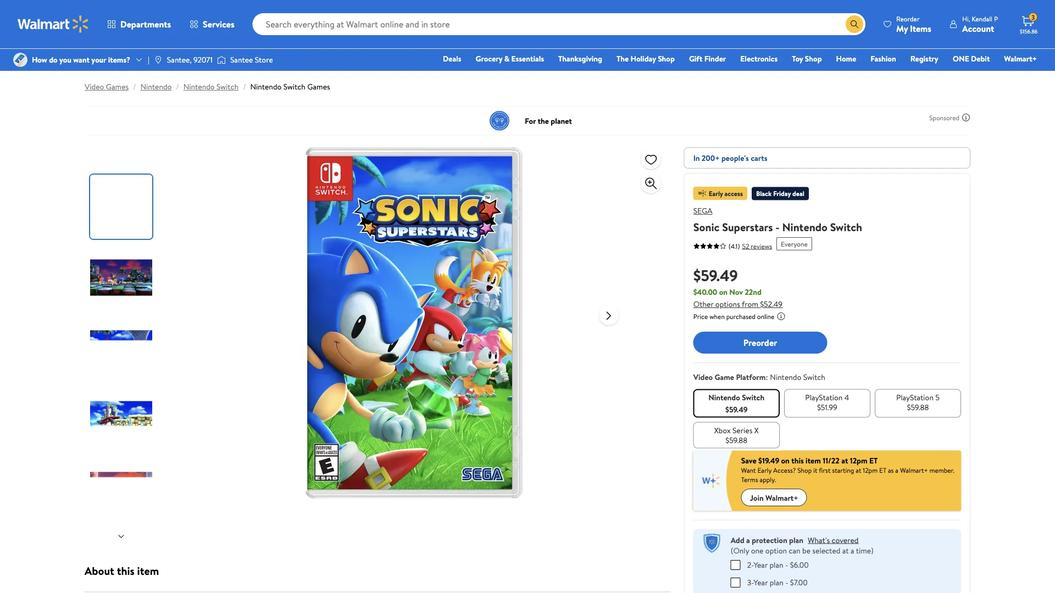 Task type: describe. For each thing, give the bounding box(es) containing it.
 image for santee, 92071
[[154, 56, 163, 64]]

grocery & essentials link
[[471, 53, 549, 65]]

member.
[[930, 466, 955, 476]]

year for 2-
[[754, 560, 768, 571]]

3-year plan - $7.00
[[748, 578, 808, 589]]

add a protection plan what's covered (only one option can be selected at a time)
[[731, 535, 874, 556]]

$40.00
[[694, 287, 718, 298]]

$59.88 inside 'playstation 5 $59.88'
[[908, 402, 929, 413]]

sonic superstars - nintendo switch - image 1 of 9 image
[[90, 175, 155, 239]]

$51.99
[[818, 402, 838, 413]]

$6.00
[[790, 560, 809, 571]]

playstation for $59.88
[[897, 392, 934, 403]]

&
[[505, 53, 510, 64]]

fashion
[[871, 53, 897, 64]]

2 games from the left
[[307, 81, 330, 92]]

(4.1)
[[729, 242, 740, 251]]

playstation 4 $51.99
[[806, 392, 850, 413]]

3 / from the left
[[243, 81, 246, 92]]

services
[[203, 18, 235, 30]]

92071
[[194, 54, 213, 65]]

nintendo link
[[140, 81, 172, 92]]

1 horizontal spatial et
[[880, 466, 887, 476]]

walmart image
[[18, 15, 89, 33]]

other options from $52.49 button
[[694, 299, 783, 310]]

store
[[255, 54, 273, 65]]

walmart+ inside join walmart+ link
[[766, 493, 799, 504]]

$59.49 $40.00 on nov 22nd other options from $52.49
[[694, 265, 783, 310]]

reorder my items
[[897, 14, 932, 34]]

what's covered button
[[808, 535, 859, 546]]

toy shop link
[[787, 53, 827, 65]]

registry
[[911, 53, 939, 64]]

game
[[715, 372, 735, 383]]

xbox series x $59.88
[[715, 425, 759, 446]]

friday
[[774, 189, 791, 198]]

hi, kendall p account
[[963, 14, 999, 34]]

protection
[[752, 535, 788, 546]]

kendall
[[972, 14, 993, 23]]

finder
[[705, 53, 726, 64]]

nintendo down store
[[250, 81, 282, 92]]

santee store
[[230, 54, 273, 65]]

how do you want your items?
[[32, 54, 130, 65]]

preorder button
[[694, 332, 828, 354]]

3
[[1032, 12, 1036, 22]]

sonic superstars - nintendo switch - image 4 of 9 image
[[90, 388, 155, 452]]

1 horizontal spatial a
[[851, 546, 855, 556]]

as
[[888, 466, 894, 476]]

item inside save $19.49 on this item 11/22 at 12pm et want early access? shop it first starting at 12pm et as a walmart+ member. terms apply.
[[806, 456, 821, 466]]

nintendo switch $59.49
[[709, 392, 765, 415]]

video for video games / nintendo / nintendo switch / nintendo switch games
[[85, 81, 104, 92]]

next media item image
[[603, 309, 616, 322]]

plan for $7.00
[[770, 578, 784, 589]]

one debit
[[953, 53, 990, 64]]

0 horizontal spatial item
[[137, 564, 159, 579]]

2-Year plan - $6.00 checkbox
[[731, 561, 741, 571]]

at inside add a protection plan what's covered (only one option can be selected at a time)
[[843, 546, 849, 556]]

video for video game platform : nintendo switch
[[694, 372, 713, 383]]

your
[[91, 54, 106, 65]]

purchased
[[727, 312, 756, 322]]

do
[[49, 54, 58, 65]]

0 horizontal spatial et
[[870, 456, 878, 466]]

1 games from the left
[[106, 81, 129, 92]]

$59.49 inside nintendo switch $59.49
[[726, 404, 748, 415]]

nov
[[730, 287, 743, 298]]

deals
[[443, 53, 462, 64]]

access?
[[774, 466, 796, 476]]

my
[[897, 22, 908, 34]]

12pm left as at the bottom
[[863, 466, 878, 476]]

2-year plan - $6.00
[[748, 560, 809, 571]]

$59.88 inside "xbox series x $59.88"
[[726, 435, 748, 446]]

one
[[953, 53, 970, 64]]

- for nintendo
[[776, 219, 780, 235]]

1 / from the left
[[133, 81, 136, 92]]

from
[[742, 299, 759, 310]]

sponsored
[[930, 113, 960, 122]]

superstars
[[723, 219, 773, 235]]

sonic superstars - nintendo switch - image 5 of 9 image
[[90, 459, 155, 523]]

video games link
[[85, 81, 129, 92]]

terms
[[742, 476, 759, 485]]

Search search field
[[253, 13, 866, 35]]

52 reviews link
[[740, 242, 773, 251]]

gift
[[689, 53, 703, 64]]

early inside save $19.49 on this item 11/22 at 12pm et want early access? shop it first starting at 12pm et as a walmart+ member. terms apply.
[[758, 466, 772, 476]]

grocery
[[476, 53, 503, 64]]

what's
[[808, 535, 830, 546]]

playstation 5 $59.88
[[897, 392, 940, 413]]

join
[[750, 493, 764, 504]]

12pm right 11/22
[[850, 456, 868, 466]]

$52.49
[[761, 299, 783, 310]]

other
[[694, 299, 714, 310]]

electronics link
[[736, 53, 783, 65]]

nintendo inside sega sonic superstars - nintendo switch
[[783, 219, 828, 235]]

sega sonic superstars - nintendo switch
[[694, 206, 863, 235]]

selected
[[813, 546, 841, 556]]

$59.49 inside $59.49 $40.00 on nov 22nd other options from $52.49
[[694, 265, 738, 286]]

on for save
[[782, 456, 790, 466]]

early access
[[709, 189, 743, 198]]

switch inside nintendo switch $59.49
[[742, 392, 765, 403]]

200+
[[702, 153, 720, 163]]

playstation for $51.99
[[806, 392, 843, 403]]

video game platform : nintendo switch
[[694, 372, 826, 383]]

account
[[963, 22, 995, 34]]

11/22
[[823, 456, 840, 466]]

people's
[[722, 153, 749, 163]]

grocery & essentials
[[476, 53, 544, 64]]

santee,
[[167, 54, 192, 65]]

legal information image
[[777, 312, 786, 321]]

ad disclaimer and feedback for skylinedisplayad image
[[962, 113, 971, 122]]

at right starting
[[856, 466, 862, 476]]

options
[[716, 299, 741, 310]]

3-
[[748, 578, 754, 589]]

:
[[766, 372, 768, 383]]

plan for $6.00
[[770, 560, 784, 571]]

0 vertical spatial early
[[709, 189, 723, 198]]

zoom image modal image
[[645, 177, 658, 190]]

sega
[[694, 206, 713, 216]]

online
[[758, 312, 775, 322]]

preorder
[[744, 337, 778, 349]]

3-Year plan - $7.00 checkbox
[[731, 578, 741, 588]]



Task type: vqa. For each thing, say whether or not it's contained in the screenshot.
2-Year plan - $6.00 on the bottom right of the page
yes



Task type: locate. For each thing, give the bounding box(es) containing it.
one debit link
[[948, 53, 995, 65]]

4
[[845, 392, 850, 403]]

0 horizontal spatial games
[[106, 81, 129, 92]]

0 vertical spatial -
[[776, 219, 780, 235]]

1 horizontal spatial playstation
[[897, 392, 934, 403]]

one
[[751, 546, 764, 556]]

save $19.49 on this item 11/22 at 12pm et element
[[742, 456, 878, 466]]

on inside save $19.49 on this item 11/22 at 12pm et want early access? shop it first starting at 12pm et as a walmart+ member. terms apply.
[[782, 456, 790, 466]]

 image
[[217, 54, 226, 65]]

this inside save $19.49 on this item 11/22 at 12pm et want early access? shop it first starting at 12pm et as a walmart+ member. terms apply.
[[792, 456, 804, 466]]

1 vertical spatial item
[[137, 564, 159, 579]]

$59.49 up series
[[726, 404, 748, 415]]

early left 'access'
[[709, 189, 723, 198]]

1 horizontal spatial item
[[806, 456, 821, 466]]

the
[[617, 53, 629, 64]]

nintendo right : on the bottom right of page
[[771, 372, 802, 383]]

plan left what's
[[790, 535, 804, 546]]

plan inside add a protection plan what's covered (only one option can be selected at a time)
[[790, 535, 804, 546]]

join walmart+
[[750, 493, 799, 504]]

at right 11/22
[[842, 456, 849, 466]]

1 horizontal spatial /
[[176, 81, 179, 92]]

black
[[757, 189, 772, 198]]

2 playstation from the left
[[897, 392, 934, 403]]

departments button
[[98, 11, 180, 37]]

nintendo up everyone
[[783, 219, 828, 235]]

a right as at the bottom
[[896, 466, 899, 476]]

playstation inside 'playstation 5 $59.88'
[[897, 392, 934, 403]]

0 horizontal spatial early
[[709, 189, 723, 198]]

departments
[[120, 18, 171, 30]]

plan down 2-year plan - $6.00
[[770, 578, 784, 589]]

/ left the nintendo 'link'
[[133, 81, 136, 92]]

0 horizontal spatial video
[[85, 81, 104, 92]]

 image right |
[[154, 56, 163, 64]]

a left time)
[[851, 546, 855, 556]]

santee
[[230, 54, 253, 65]]

walmart+ right as at the bottom
[[901, 466, 928, 476]]

switch inside sega sonic superstars - nintendo switch
[[831, 219, 863, 235]]

switch
[[217, 81, 239, 92], [284, 81, 306, 92], [831, 219, 863, 235], [804, 372, 826, 383], [742, 392, 765, 403]]

next image image
[[117, 533, 126, 542]]

/ down 'santee'
[[243, 81, 246, 92]]

shop right toy
[[805, 53, 822, 64]]

debit
[[972, 53, 990, 64]]

home
[[837, 53, 857, 64]]

year
[[754, 560, 768, 571], [754, 578, 768, 589]]

22nd
[[745, 287, 762, 298]]

p
[[995, 14, 999, 23]]

first
[[819, 466, 831, 476]]

1 horizontal spatial video
[[694, 372, 713, 383]]

toy
[[792, 53, 804, 64]]

0 vertical spatial video
[[85, 81, 104, 92]]

1 horizontal spatial walmart+
[[901, 466, 928, 476]]

this left it
[[792, 456, 804, 466]]

1 horizontal spatial on
[[782, 456, 790, 466]]

0 horizontal spatial playstation
[[806, 392, 843, 403]]

xbox
[[715, 425, 731, 436]]

price
[[694, 312, 708, 322]]

1 vertical spatial $59.49
[[726, 404, 748, 415]]

reorder
[[897, 14, 920, 23]]

 image
[[13, 53, 27, 67], [154, 56, 163, 64]]

0 vertical spatial $59.49
[[694, 265, 738, 286]]

video left game
[[694, 372, 713, 383]]

1 horizontal spatial games
[[307, 81, 330, 92]]

thanksgiving
[[559, 53, 603, 64]]

in 200+ people's carts
[[694, 153, 768, 163]]

/ right the nintendo 'link'
[[176, 81, 179, 92]]

1 vertical spatial early
[[758, 466, 772, 476]]

$59.88 left x
[[726, 435, 748, 446]]

item left 11/22
[[806, 456, 821, 466]]

Walmart Site-Wide search field
[[253, 13, 866, 35]]

1 playstation from the left
[[806, 392, 843, 403]]

option
[[766, 546, 787, 556]]

0 vertical spatial item
[[806, 456, 821, 466]]

sonic superstars - nintendo switch - image 3 of 9 image
[[90, 317, 155, 381]]

0 horizontal spatial on
[[720, 287, 728, 298]]

year down 2-year plan - $6.00
[[754, 578, 768, 589]]

items?
[[108, 54, 130, 65]]

add to favorites list, sonic superstars - nintendo switch image
[[645, 153, 658, 166]]

1 horizontal spatial  image
[[154, 56, 163, 64]]

access
[[725, 189, 743, 198]]

- for $6.00
[[786, 560, 789, 571]]

 image left how at the top
[[13, 53, 27, 67]]

registry link
[[906, 53, 944, 65]]

0 horizontal spatial /
[[133, 81, 136, 92]]

0 horizontal spatial this
[[117, 564, 135, 579]]

 image for how do you want your items?
[[13, 53, 27, 67]]

0 horizontal spatial walmart+
[[766, 493, 799, 504]]

video
[[85, 81, 104, 92], [694, 372, 713, 383]]

1 vertical spatial on
[[782, 456, 790, 466]]

shop right holiday
[[658, 53, 675, 64]]

- right superstars
[[776, 219, 780, 235]]

- inside sega sonic superstars - nintendo switch
[[776, 219, 780, 235]]

early right the want
[[758, 466, 772, 476]]

walmart+ down the $156.86
[[1005, 53, 1038, 64]]

walmart+ inside save $19.49 on this item 11/22 at 12pm et want early access? shop it first starting at 12pm et as a walmart+ member. terms apply.
[[901, 466, 928, 476]]

nintendo switch games link
[[250, 81, 330, 92]]

1 vertical spatial plan
[[770, 560, 784, 571]]

services button
[[180, 11, 244, 37]]

$59.49 up the $40.00
[[694, 265, 738, 286]]

0 vertical spatial this
[[792, 456, 804, 466]]

year for 3-
[[754, 578, 768, 589]]

sonic superstars - nintendo switch image
[[239, 147, 590, 499]]

et
[[870, 456, 878, 466], [880, 466, 887, 476]]

about
[[85, 564, 114, 579]]

carts
[[751, 153, 768, 163]]

playstation left 4
[[806, 392, 843, 403]]

on inside $59.49 $40.00 on nov 22nd other options from $52.49
[[720, 287, 728, 298]]

2 year from the top
[[754, 578, 768, 589]]

search icon image
[[851, 20, 859, 29]]

the holiday shop link
[[612, 53, 680, 65]]

2 / from the left
[[176, 81, 179, 92]]

games
[[106, 81, 129, 92], [307, 81, 330, 92]]

2 vertical spatial plan
[[770, 578, 784, 589]]

- left the $6.00
[[786, 560, 789, 571]]

walmart+ inside walmart+ link
[[1005, 53, 1038, 64]]

nintendo down |
[[140, 81, 172, 92]]

$59.88 left 5
[[908, 402, 929, 413]]

at
[[842, 456, 849, 466], [856, 466, 862, 476], [843, 546, 849, 556]]

the holiday shop
[[617, 53, 675, 64]]

1 vertical spatial $59.88
[[726, 435, 748, 446]]

add
[[731, 535, 745, 546]]

1 horizontal spatial early
[[758, 466, 772, 476]]

1 vertical spatial video
[[694, 372, 713, 383]]

2 horizontal spatial /
[[243, 81, 246, 92]]

52
[[743, 242, 750, 251]]

on left the nov at the right
[[720, 287, 728, 298]]

- left $7.00
[[786, 578, 789, 589]]

1 year from the top
[[754, 560, 768, 571]]

a
[[896, 466, 899, 476], [747, 535, 750, 546], [851, 546, 855, 556]]

essentials
[[512, 53, 544, 64]]

2 horizontal spatial walmart+
[[1005, 53, 1038, 64]]

this
[[792, 456, 804, 466], [117, 564, 135, 579]]

1 horizontal spatial this
[[792, 456, 804, 466]]

shop inside save $19.49 on this item 11/22 at 12pm et want early access? shop it first starting at 12pm et as a walmart+ member. terms apply.
[[798, 466, 812, 476]]

- for $7.00
[[786, 578, 789, 589]]

items
[[911, 22, 932, 34]]

$19.49
[[759, 456, 780, 466]]

wpp logo image
[[703, 534, 722, 554]]

sonic
[[694, 219, 720, 235]]

0 vertical spatial on
[[720, 287, 728, 298]]

this right about at the left bottom of the page
[[117, 564, 135, 579]]

2-
[[748, 560, 754, 571]]

plan
[[790, 535, 804, 546], [770, 560, 784, 571], [770, 578, 784, 589]]

1 horizontal spatial $59.88
[[908, 402, 929, 413]]

in
[[694, 153, 700, 163]]

sega link
[[694, 206, 713, 216]]

platform
[[736, 372, 766, 383]]

5
[[936, 392, 940, 403]]

0 horizontal spatial a
[[747, 535, 750, 546]]

deal
[[793, 189, 805, 198]]

video game platform list
[[692, 387, 964, 451]]

video down your
[[85, 81, 104, 92]]

gift finder link
[[684, 53, 731, 65]]

item
[[806, 456, 821, 466], [137, 564, 159, 579]]

1 vertical spatial walmart+
[[901, 466, 928, 476]]

walmart+
[[1005, 53, 1038, 64], [901, 466, 928, 476], [766, 493, 799, 504]]

$59.88
[[908, 402, 929, 413], [726, 435, 748, 446]]

0 horizontal spatial $59.88
[[726, 435, 748, 446]]

sonic superstars - nintendo switch - image 2 of 9 image
[[90, 246, 155, 310]]

a inside save $19.49 on this item 11/22 at 12pm et want early access? shop it first starting at 12pm et as a walmart+ member. terms apply.
[[896, 466, 899, 476]]

on for $59.49
[[720, 287, 728, 298]]

walmart+ link
[[1000, 53, 1042, 65]]

$59.49
[[694, 265, 738, 286], [726, 404, 748, 415]]

playstation inside playstation 4 $51.99
[[806, 392, 843, 403]]

shop left it
[[798, 466, 812, 476]]

on right $19.49 on the bottom right
[[782, 456, 790, 466]]

0 vertical spatial walmart+
[[1005, 53, 1038, 64]]

gift finder
[[689, 53, 726, 64]]

nintendo down 92071
[[183, 81, 215, 92]]

fashion link
[[866, 53, 902, 65]]

item right about at the left bottom of the page
[[137, 564, 159, 579]]

nintendo down game
[[709, 392, 741, 403]]

plan down option
[[770, 560, 784, 571]]

2 vertical spatial -
[[786, 578, 789, 589]]

walmart+ down apply.
[[766, 493, 799, 504]]

join walmart+ link
[[742, 489, 808, 507]]

want
[[742, 466, 756, 476]]

deals link
[[438, 53, 467, 65]]

2 horizontal spatial a
[[896, 466, 899, 476]]

black friday deal
[[757, 189, 805, 198]]

0 vertical spatial plan
[[790, 535, 804, 546]]

1 vertical spatial -
[[786, 560, 789, 571]]

walmart plus image
[[694, 451, 733, 512]]

0 vertical spatial year
[[754, 560, 768, 571]]

you
[[59, 54, 71, 65]]

nintendo inside nintendo switch $59.49
[[709, 392, 741, 403]]

1 vertical spatial year
[[754, 578, 768, 589]]

a right add
[[747, 535, 750, 546]]

$156.86
[[1020, 27, 1038, 35]]

0 vertical spatial $59.88
[[908, 402, 929, 413]]

playstation left 5
[[897, 392, 934, 403]]

year down one
[[754, 560, 768, 571]]

1 vertical spatial this
[[117, 564, 135, 579]]

time)
[[857, 546, 874, 556]]

save $19.49 on this item 11/22 at 12pm et want early access? shop it first starting at 12pm et as a walmart+ member. terms apply.
[[742, 456, 955, 485]]

nintendo switch link
[[183, 81, 239, 92]]

2 vertical spatial walmart+
[[766, 493, 799, 504]]

starting
[[833, 466, 855, 476]]

0 horizontal spatial  image
[[13, 53, 27, 67]]

how
[[32, 54, 47, 65]]

12pm
[[850, 456, 868, 466], [863, 466, 878, 476]]

at right selected
[[843, 546, 849, 556]]



